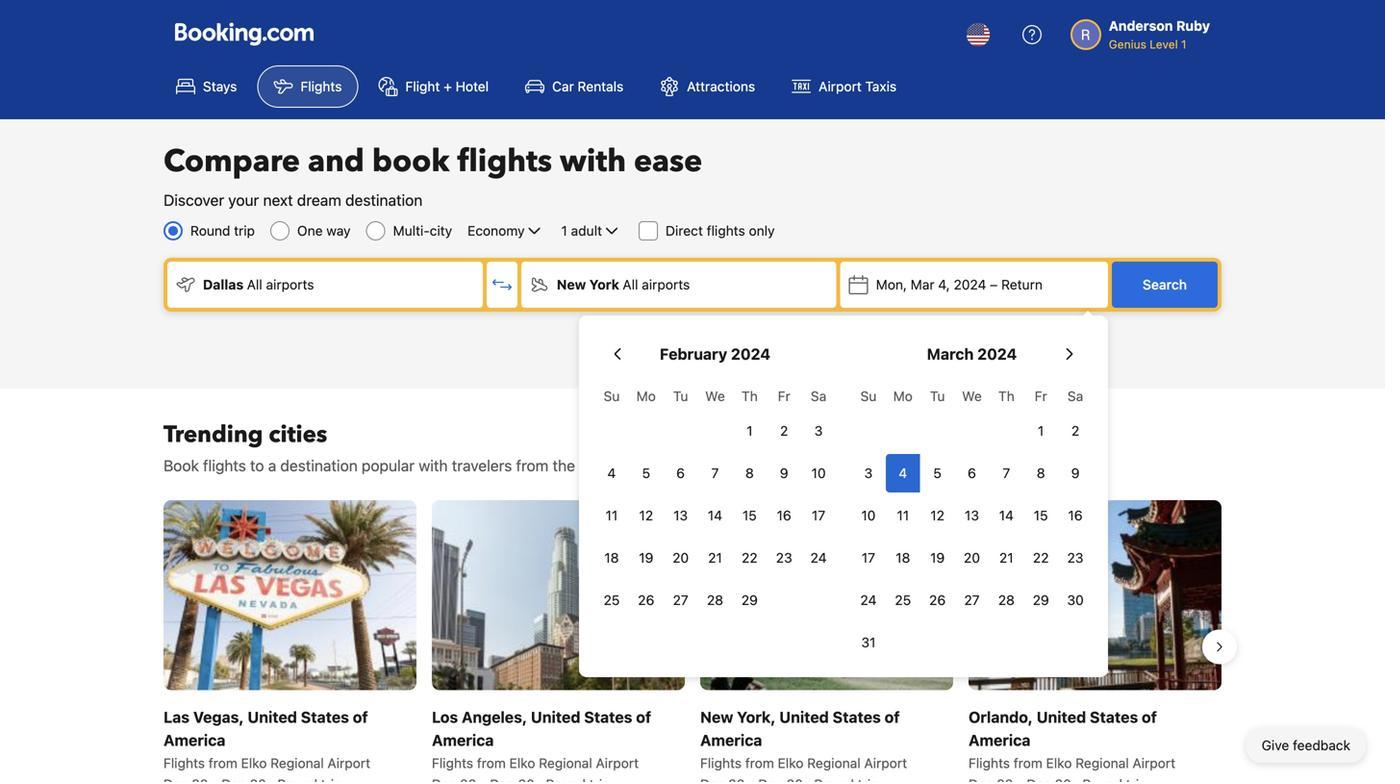 Task type: describe. For each thing, give the bounding box(es) containing it.
and
[[308, 140, 364, 182]]

flight
[[405, 78, 440, 94]]

new for york,
[[700, 708, 733, 726]]

2 for february 2024
[[780, 423, 788, 439]]

fr for march 2024
[[1035, 388, 1047, 404]]

mon, mar 4, 2024 – return button
[[841, 262, 1108, 308]]

flights for and
[[457, 140, 552, 182]]

grid for march
[[851, 377, 1093, 662]]

round trip
[[190, 223, 255, 239]]

level
[[1150, 38, 1178, 51]]

13 for 13 checkbox
[[965, 507, 979, 523]]

stays link
[[160, 65, 253, 108]]

adult
[[571, 223, 602, 239]]

10 March 2024 checkbox
[[851, 496, 886, 535]]

5 March 2024 checkbox
[[920, 454, 955, 493]]

search button
[[1112, 262, 1218, 308]]

give feedback
[[1262, 737, 1351, 753]]

2 airports from the left
[[642, 277, 690, 292]]

8 for 8 march 2024 option
[[1037, 465, 1045, 481]]

19 for 19 march 2024 option at the bottom right of page
[[930, 550, 945, 566]]

8 for 8 february 2024 checkbox
[[746, 465, 754, 481]]

compare and book flights with ease discover your next dream destination
[[164, 140, 702, 209]]

elko inside orlando, united states of america flights from elko regional airport
[[1046, 755, 1072, 771]]

new york all airports
[[557, 277, 690, 292]]

14 February 2024 checkbox
[[698, 496, 732, 535]]

ease
[[634, 140, 702, 182]]

23 for 23 option at right bottom
[[776, 550, 792, 566]]

book
[[164, 456, 199, 475]]

3 March 2024 checkbox
[[851, 454, 886, 493]]

genius
[[1109, 38, 1147, 51]]

15 for 15 option
[[743, 507, 757, 523]]

25 for 25 option at left bottom
[[604, 592, 620, 608]]

america for angeles,
[[432, 731, 494, 749]]

of inside orlando, united states of america flights from elko regional airport
[[1142, 708, 1157, 726]]

mar
[[911, 277, 935, 292]]

las vegas, united states of america flights from elko regional airport
[[164, 708, 371, 771]]

airport taxis link
[[776, 65, 913, 108]]

18 March 2024 checkbox
[[886, 539, 920, 577]]

return
[[1002, 277, 1043, 292]]

give feedback button
[[1246, 728, 1366, 763]]

th for march 2024
[[999, 388, 1015, 404]]

of for las vegas, united states of america
[[353, 708, 368, 726]]

of for new york, united states of america
[[885, 708, 900, 726]]

2024 for march 2024
[[978, 345, 1017, 363]]

new york, united states of america flights from elko regional airport
[[700, 708, 907, 771]]

book
[[372, 140, 450, 182]]

elko for vegas,
[[241, 755, 267, 771]]

los angeles, united states of america flights from elko regional airport
[[432, 708, 651, 771]]

america for york,
[[700, 731, 762, 749]]

compare
[[164, 140, 300, 182]]

9 for 9 february 2024 checkbox
[[780, 465, 788, 481]]

10 for 10 option
[[812, 465, 826, 481]]

28 February 2024 checkbox
[[698, 581, 732, 620]]

17 for 17 checkbox
[[862, 550, 875, 566]]

8 March 2024 checkbox
[[1024, 454, 1058, 493]]

4 February 2024 checkbox
[[595, 454, 629, 493]]

states inside trending cities book flights to a destination popular with travelers from the united states
[[629, 456, 674, 475]]

multi-city
[[393, 223, 452, 239]]

february 2024
[[660, 345, 771, 363]]

18 for 18 option
[[604, 550, 619, 566]]

1 airports from the left
[[266, 277, 314, 292]]

february
[[660, 345, 727, 363]]

next
[[263, 191, 293, 209]]

25 February 2024 checkbox
[[595, 581, 629, 620]]

7 for "7" checkbox
[[1003, 465, 1010, 481]]

5 for 5 "checkbox"
[[934, 465, 942, 481]]

20 for "20 march 2024" option
[[964, 550, 980, 566]]

1 all from the left
[[247, 277, 262, 292]]

4,
[[938, 277, 950, 292]]

29 February 2024 checkbox
[[732, 581, 767, 620]]

17 February 2024 checkbox
[[801, 496, 836, 535]]

airport inside airport taxis link
[[819, 78, 862, 94]]

multi-
[[393, 223, 430, 239]]

airport for los angeles, united states of america
[[596, 755, 639, 771]]

regional for angeles,
[[539, 755, 592, 771]]

your
[[228, 191, 259, 209]]

from for los angeles, united states of america
[[477, 755, 506, 771]]

from inside trending cities book flights to a destination popular with travelers from the united states
[[516, 456, 549, 475]]

region containing las vegas, united states of america
[[148, 493, 1237, 782]]

10 February 2024 checkbox
[[801, 454, 836, 493]]

17 for 17 option
[[812, 507, 826, 523]]

tu for march
[[930, 388, 945, 404]]

united for new york, united states of america
[[780, 708, 829, 726]]

3 for 3 march 2024 option
[[864, 465, 873, 481]]

united for las vegas, united states of america
[[248, 708, 297, 726]]

12 February 2024 checkbox
[[629, 496, 664, 535]]

31
[[861, 634, 876, 650]]

trending cities book flights to a destination popular with travelers from the united states
[[164, 419, 674, 475]]

–
[[990, 277, 998, 292]]

8 February 2024 checkbox
[[732, 454, 767, 493]]

sa for march 2024
[[1068, 388, 1083, 404]]

23 for 23 option
[[1067, 550, 1084, 566]]

mon,
[[876, 277, 907, 292]]

car rentals link
[[509, 65, 640, 108]]

of for los angeles, united states of america
[[636, 708, 651, 726]]

30 March 2024 checkbox
[[1058, 581, 1093, 620]]

1 inside dropdown button
[[561, 223, 567, 239]]

cities
[[269, 419, 327, 451]]

15 February 2024 checkbox
[[732, 496, 767, 535]]

tu for february
[[673, 388, 688, 404]]

dallas all airports
[[203, 277, 314, 292]]

elko for angeles,
[[510, 755, 535, 771]]

we for march
[[962, 388, 982, 404]]

su for march
[[861, 388, 877, 404]]

flights for las vegas, united states of america
[[164, 755, 205, 771]]

18 for 18 march 2024 option
[[896, 550, 910, 566]]

22 February 2024 checkbox
[[732, 539, 767, 577]]

flights for new york, united states of america
[[700, 755, 742, 771]]

the
[[553, 456, 575, 475]]

13 for 13 february 2024 checkbox
[[674, 507, 688, 523]]

28 for the 28 checkbox
[[707, 592, 723, 608]]

states for las vegas, united states of america
[[301, 708, 349, 726]]

america inside orlando, united states of america flights from elko regional airport
[[969, 731, 1031, 749]]

dream
[[297, 191, 341, 209]]

orlando,
[[969, 708, 1033, 726]]

hotel
[[456, 78, 489, 94]]

york
[[589, 277, 619, 292]]

anderson
[[1109, 18, 1173, 34]]

economy
[[468, 223, 525, 239]]

19 February 2024 checkbox
[[629, 539, 664, 577]]

2 for march 2024
[[1072, 423, 1080, 439]]

angeles,
[[462, 708, 527, 726]]

direct flights only
[[666, 223, 775, 239]]

vegas,
[[193, 708, 244, 726]]

24 for 24 march 2024 checkbox
[[860, 592, 877, 608]]

22 for 22 march 2024 checkbox at the bottom of page
[[1033, 550, 1049, 566]]

orlando, united states of america flights from elko regional airport
[[969, 708, 1176, 771]]

car rentals
[[552, 78, 624, 94]]

los angeles, united states of america image
[[432, 500, 685, 690]]

29 March 2024 checkbox
[[1024, 581, 1058, 620]]

11 for the 11 checkbox
[[897, 507, 909, 523]]

14 for 14 checkbox
[[999, 507, 1014, 523]]

3 February 2024 checkbox
[[801, 412, 836, 450]]

10 for 10 march 2024 checkbox
[[861, 507, 876, 523]]

16 February 2024 checkbox
[[767, 496, 801, 535]]

4 for 4 option
[[899, 465, 907, 481]]

march 2024
[[927, 345, 1017, 363]]

with inside trending cities book flights to a destination popular with travelers from the united states
[[419, 456, 448, 475]]

grid for february
[[595, 377, 836, 620]]

direct
[[666, 223, 703, 239]]

stays
[[203, 78, 237, 94]]



Task type: locate. For each thing, give the bounding box(es) containing it.
22 March 2024 checkbox
[[1024, 539, 1058, 577]]

destination up the multi-
[[345, 191, 423, 209]]

5 February 2024 checkbox
[[629, 454, 664, 493]]

new
[[557, 277, 586, 292], [700, 708, 733, 726]]

1 of from the left
[[353, 708, 368, 726]]

3 left 4 option
[[864, 465, 873, 481]]

10 right 9 february 2024 checkbox
[[812, 465, 826, 481]]

0 horizontal spatial 22
[[742, 550, 758, 566]]

trip
[[234, 223, 255, 239]]

12 for 12 march 2024 option
[[931, 507, 945, 523]]

1 vertical spatial 10
[[861, 507, 876, 523]]

14 right 13 february 2024 checkbox
[[708, 507, 723, 523]]

0 horizontal spatial 28
[[707, 592, 723, 608]]

0 horizontal spatial mo
[[637, 388, 656, 404]]

flights inside los angeles, united states of america flights from elko regional airport
[[432, 755, 473, 771]]

1 horizontal spatial all
[[623, 277, 638, 292]]

24 March 2024 checkbox
[[851, 581, 886, 620]]

3 inside option
[[864, 465, 873, 481]]

we down march 2024
[[962, 388, 982, 404]]

26 March 2024 checkbox
[[920, 581, 955, 620]]

13 inside 13 checkbox
[[965, 507, 979, 523]]

2 4 from the left
[[899, 465, 907, 481]]

10 left the 11 checkbox
[[861, 507, 876, 523]]

1 horizontal spatial 8
[[1037, 465, 1045, 481]]

regional inside the las vegas, united states of america flights from elko regional airport
[[271, 755, 324, 771]]

18 inside 18 option
[[604, 550, 619, 566]]

destination inside 'compare and book flights with ease discover your next dream destination'
[[345, 191, 423, 209]]

17 March 2024 checkbox
[[851, 539, 886, 577]]

america down york,
[[700, 731, 762, 749]]

of inside los angeles, united states of america flights from elko regional airport
[[636, 708, 651, 726]]

4 March 2024 checkbox
[[886, 454, 920, 493]]

1 horizontal spatial 26
[[929, 592, 946, 608]]

13 left 14 "option"
[[674, 507, 688, 523]]

fr for february 2024
[[778, 388, 791, 404]]

2 February 2024 checkbox
[[767, 412, 801, 450]]

18 right 17 checkbox
[[896, 550, 910, 566]]

17 inside checkbox
[[862, 550, 875, 566]]

regional for york,
[[807, 755, 861, 771]]

destination down cities
[[280, 456, 358, 475]]

1 horizontal spatial 3
[[864, 465, 873, 481]]

1 su from the left
[[604, 388, 620, 404]]

1 23 from the left
[[776, 550, 792, 566]]

2 right 1 option on the bottom right of page
[[1072, 423, 1080, 439]]

25 March 2024 checkbox
[[886, 581, 920, 620]]

0 vertical spatial 3
[[815, 423, 823, 439]]

21
[[708, 550, 722, 566], [1000, 550, 1014, 566]]

3 america from the left
[[700, 731, 762, 749]]

los
[[432, 708, 458, 726]]

flights for los angeles, united states of america
[[432, 755, 473, 771]]

ruby
[[1176, 18, 1210, 34]]

mo for february
[[637, 388, 656, 404]]

16 inside checkbox
[[1068, 507, 1083, 523]]

26
[[638, 592, 654, 608], [929, 592, 946, 608]]

from down angeles,
[[477, 755, 506, 771]]

17 right 16 february 2024 option
[[812, 507, 826, 523]]

1 grid from the left
[[595, 377, 836, 620]]

7 February 2024 checkbox
[[698, 454, 732, 493]]

march
[[927, 345, 974, 363]]

america inside the las vegas, united states of america flights from elko regional airport
[[164, 731, 226, 749]]

11 March 2024 checkbox
[[886, 496, 920, 535]]

2 16 from the left
[[1068, 507, 1083, 523]]

1 horizontal spatial sa
[[1068, 388, 1083, 404]]

1 horizontal spatial 17
[[862, 550, 875, 566]]

1 horizontal spatial we
[[962, 388, 982, 404]]

4 inside cell
[[899, 465, 907, 481]]

29 right 28 march 2024 option
[[1033, 592, 1049, 608]]

flights inside the las vegas, united states of america flights from elko regional airport
[[164, 755, 205, 771]]

20 February 2024 checkbox
[[664, 539, 698, 577]]

only
[[749, 223, 775, 239]]

13 February 2024 checkbox
[[664, 496, 698, 535]]

23 right 22 march 2024 checkbox at the bottom of page
[[1067, 550, 1084, 566]]

1 horizontal spatial 23
[[1067, 550, 1084, 566]]

24 February 2024 checkbox
[[801, 539, 836, 577]]

2 elko from the left
[[510, 755, 535, 771]]

7 right 6 march 2024 'option'
[[1003, 465, 1010, 481]]

2 tu from the left
[[930, 388, 945, 404]]

1 18 from the left
[[604, 550, 619, 566]]

1 25 from the left
[[604, 592, 620, 608]]

elko inside los angeles, united states of america flights from elko regional airport
[[510, 755, 535, 771]]

7 inside 7 checkbox
[[711, 465, 719, 481]]

2 horizontal spatial flights
[[707, 223, 745, 239]]

a
[[268, 456, 276, 475]]

from down vegas, at left bottom
[[209, 755, 237, 771]]

29 right the 28 checkbox
[[742, 592, 758, 608]]

13 March 2024 checkbox
[[955, 496, 989, 535]]

23 February 2024 checkbox
[[767, 539, 801, 577]]

united inside orlando, united states of america flights from elko regional airport
[[1037, 708, 1086, 726]]

attractions link
[[644, 65, 772, 108]]

18 left 19 february 2024 option
[[604, 550, 619, 566]]

8 right "7" checkbox
[[1037, 465, 1045, 481]]

27 March 2024 checkbox
[[955, 581, 989, 620]]

2 March 2024 checkbox
[[1058, 412, 1093, 450]]

1 horizontal spatial su
[[861, 388, 877, 404]]

1 mo from the left
[[637, 388, 656, 404]]

7 inside "7" checkbox
[[1003, 465, 1010, 481]]

2 right 1 option
[[780, 423, 788, 439]]

4 left 5 checkbox at the left bottom
[[608, 465, 616, 481]]

mo for march
[[893, 388, 913, 404]]

0 horizontal spatial 27
[[673, 592, 689, 608]]

20 right 19 february 2024 option
[[673, 550, 689, 566]]

flights for cities
[[203, 456, 246, 475]]

elko inside new york, united states of america flights from elko regional airport
[[778, 755, 804, 771]]

we for february
[[705, 388, 725, 404]]

0 vertical spatial 17
[[812, 507, 826, 523]]

regional inside new york, united states of america flights from elko regional airport
[[807, 755, 861, 771]]

23 right the 22 february 2024 option
[[776, 550, 792, 566]]

21 left 22 march 2024 checkbox at the bottom of page
[[1000, 550, 1014, 566]]

0 vertical spatial with
[[560, 140, 626, 182]]

21 inside 'option'
[[1000, 550, 1014, 566]]

from for new york, united states of america
[[745, 755, 774, 771]]

0 horizontal spatial 4
[[608, 465, 616, 481]]

24 inside option
[[811, 550, 827, 566]]

flights down las
[[164, 755, 205, 771]]

22 inside option
[[742, 550, 758, 566]]

las vegas, united states of america image
[[164, 500, 417, 690]]

0 vertical spatial new
[[557, 277, 586, 292]]

2 of from the left
[[636, 708, 651, 726]]

14 inside "option"
[[708, 507, 723, 523]]

united for los angeles, united states of america
[[531, 708, 581, 726]]

destination inside trending cities book flights to a destination popular with travelers from the united states
[[280, 456, 358, 475]]

0 horizontal spatial 18
[[604, 550, 619, 566]]

0 horizontal spatial grid
[[595, 377, 836, 620]]

round
[[190, 223, 230, 239]]

0 vertical spatial flights
[[457, 140, 552, 182]]

with
[[560, 140, 626, 182], [419, 456, 448, 475]]

0 horizontal spatial new
[[557, 277, 586, 292]]

2 mo from the left
[[893, 388, 913, 404]]

1 inside option
[[747, 423, 753, 439]]

flights down the los
[[432, 755, 473, 771]]

dallas
[[203, 277, 244, 292]]

1 horizontal spatial tu
[[930, 388, 945, 404]]

1 26 from the left
[[638, 592, 654, 608]]

1 2 from the left
[[780, 423, 788, 439]]

1 27 from the left
[[673, 592, 689, 608]]

0 vertical spatial destination
[[345, 191, 423, 209]]

9 March 2024 checkbox
[[1058, 454, 1093, 493]]

12 right "11" option
[[639, 507, 653, 523]]

united inside the las vegas, united states of america flights from elko regional airport
[[248, 708, 297, 726]]

fr up the 2 february 2024 checkbox
[[778, 388, 791, 404]]

6 March 2024 checkbox
[[955, 454, 989, 493]]

0 horizontal spatial fr
[[778, 388, 791, 404]]

0 horizontal spatial 24
[[811, 550, 827, 566]]

17 inside option
[[812, 507, 826, 523]]

1 horizontal spatial 29
[[1033, 592, 1049, 608]]

1 vertical spatial new
[[700, 708, 733, 726]]

2 19 from the left
[[930, 550, 945, 566]]

1 horizontal spatial 15
[[1034, 507, 1048, 523]]

1
[[1181, 38, 1187, 51], [561, 223, 567, 239], [747, 423, 753, 439], [1038, 423, 1044, 439]]

1 th from the left
[[742, 388, 758, 404]]

1 vertical spatial 17
[[862, 550, 875, 566]]

20 right 19 march 2024 option at the bottom right of page
[[964, 550, 980, 566]]

las
[[164, 708, 190, 726]]

states inside new york, united states of america flights from elko regional airport
[[833, 708, 881, 726]]

0 horizontal spatial 13
[[674, 507, 688, 523]]

from inside new york, united states of america flights from elko regional airport
[[745, 755, 774, 771]]

airport taxis
[[819, 78, 897, 94]]

2 all from the left
[[623, 277, 638, 292]]

1 horizontal spatial 25
[[895, 592, 911, 608]]

united right vegas, at left bottom
[[248, 708, 297, 726]]

26 for 26 option at the bottom right of the page
[[929, 592, 946, 608]]

19 right 18 option
[[639, 550, 654, 566]]

from left the
[[516, 456, 549, 475]]

1 adult
[[561, 223, 602, 239]]

2 8 from the left
[[1037, 465, 1045, 481]]

14 for 14 "option"
[[708, 507, 723, 523]]

1 vertical spatial destination
[[280, 456, 358, 475]]

1 horizontal spatial 9
[[1071, 465, 1080, 481]]

9 inside checkbox
[[1071, 465, 1080, 481]]

one way
[[297, 223, 351, 239]]

1 29 from the left
[[742, 592, 758, 608]]

1 horizontal spatial 27
[[964, 592, 980, 608]]

5 inside checkbox
[[642, 465, 650, 481]]

america down las
[[164, 731, 226, 749]]

2 inside option
[[1072, 423, 1080, 439]]

flights inside new york, united states of america flights from elko regional airport
[[700, 755, 742, 771]]

1 horizontal spatial 20
[[964, 550, 980, 566]]

1 horizontal spatial 4
[[899, 465, 907, 481]]

2 inside checkbox
[[780, 423, 788, 439]]

flights up economy
[[457, 140, 552, 182]]

28 March 2024 checkbox
[[989, 581, 1024, 620]]

22 inside checkbox
[[1033, 550, 1049, 566]]

elko for york,
[[778, 755, 804, 771]]

29 for 29 option
[[742, 592, 758, 608]]

america for vegas,
[[164, 731, 226, 749]]

anderson ruby genius level 1
[[1109, 18, 1210, 51]]

flights up and
[[301, 78, 342, 94]]

1 horizontal spatial new
[[700, 708, 733, 726]]

2 26 from the left
[[929, 592, 946, 608]]

0 horizontal spatial 6
[[677, 465, 685, 481]]

1 horizontal spatial 24
[[860, 592, 877, 608]]

1 horizontal spatial 21
[[1000, 550, 1014, 566]]

flights link
[[257, 65, 358, 108]]

20 inside option
[[964, 550, 980, 566]]

1 16 from the left
[[777, 507, 791, 523]]

0 horizontal spatial 17
[[812, 507, 826, 523]]

grid
[[595, 377, 836, 620], [851, 377, 1093, 662]]

0 horizontal spatial all
[[247, 277, 262, 292]]

1 9 from the left
[[780, 465, 788, 481]]

united inside los angeles, united states of america flights from elko regional airport
[[531, 708, 581, 726]]

united
[[579, 456, 625, 475], [248, 708, 297, 726], [531, 708, 581, 726], [780, 708, 829, 726], [1037, 708, 1086, 726]]

flight + hotel link
[[362, 65, 505, 108]]

14 March 2024 checkbox
[[989, 496, 1024, 535]]

9 February 2024 checkbox
[[767, 454, 801, 493]]

orlando, united states of america image
[[969, 500, 1222, 690]]

16
[[777, 507, 791, 523], [1068, 507, 1083, 523]]

1 sa from the left
[[811, 388, 827, 404]]

0 horizontal spatial 19
[[639, 550, 654, 566]]

3 regional from the left
[[807, 755, 861, 771]]

22
[[742, 550, 758, 566], [1033, 550, 1049, 566]]

2 9 from the left
[[1071, 465, 1080, 481]]

4 elko from the left
[[1046, 755, 1072, 771]]

1 13 from the left
[[674, 507, 688, 523]]

united right angeles,
[[531, 708, 581, 726]]

new for york
[[557, 277, 586, 292]]

give
[[1262, 737, 1289, 753]]

airport for las vegas, united states of america
[[328, 755, 371, 771]]

13
[[674, 507, 688, 523], [965, 507, 979, 523]]

26 right 25 option at left bottom
[[638, 592, 654, 608]]

2024 right february at the top of page
[[731, 345, 771, 363]]

19 right 18 march 2024 option
[[930, 550, 945, 566]]

27 for 27 option at the bottom of page
[[964, 592, 980, 608]]

city
[[430, 223, 452, 239]]

6 February 2024 checkbox
[[664, 454, 698, 493]]

0 vertical spatial 24
[[811, 550, 827, 566]]

of
[[353, 708, 368, 726], [636, 708, 651, 726], [885, 708, 900, 726], [1142, 708, 1157, 726]]

3 of from the left
[[885, 708, 900, 726]]

regional for vegas,
[[271, 755, 324, 771]]

1 horizontal spatial fr
[[1035, 388, 1047, 404]]

6 for the 6 option
[[677, 465, 685, 481]]

8 inside option
[[1037, 465, 1045, 481]]

19 March 2024 checkbox
[[920, 539, 955, 577]]

3 for 3 february 2024 checkbox
[[815, 423, 823, 439]]

27 for 27 option on the bottom
[[673, 592, 689, 608]]

0 horizontal spatial 16
[[777, 507, 791, 523]]

1 horizontal spatial 6
[[968, 465, 976, 481]]

1 inside option
[[1038, 423, 1044, 439]]

airport inside the las vegas, united states of america flights from elko regional airport
[[328, 755, 371, 771]]

1 6 from the left
[[677, 465, 685, 481]]

1 horizontal spatial 13
[[965, 507, 979, 523]]

2024 right "march"
[[978, 345, 1017, 363]]

6 inside option
[[677, 465, 685, 481]]

1 horizontal spatial 12
[[931, 507, 945, 523]]

1 right level
[[1181, 38, 1187, 51]]

th down march 2024
[[999, 388, 1015, 404]]

1 horizontal spatial grid
[[851, 377, 1093, 662]]

to
[[250, 456, 264, 475]]

12 inside 12 february 2024 option
[[639, 507, 653, 523]]

2 28 from the left
[[998, 592, 1015, 608]]

america down the orlando,
[[969, 731, 1031, 749]]

1 vertical spatial flights
[[707, 223, 745, 239]]

25 left 26 february 2024 option
[[604, 592, 620, 608]]

1 horizontal spatial th
[[999, 388, 1015, 404]]

1 horizontal spatial 14
[[999, 507, 1014, 523]]

12 for 12 february 2024 option
[[639, 507, 653, 523]]

23 March 2024 checkbox
[[1058, 539, 1093, 577]]

2 18 from the left
[[896, 550, 910, 566]]

28 inside option
[[998, 592, 1015, 608]]

th up 1 option
[[742, 388, 758, 404]]

20 inside checkbox
[[673, 550, 689, 566]]

13 inside 13 february 2024 checkbox
[[674, 507, 688, 523]]

2 5 from the left
[[934, 465, 942, 481]]

2 20 from the left
[[964, 550, 980, 566]]

0 horizontal spatial 26
[[638, 592, 654, 608]]

states inside the las vegas, united states of america flights from elko regional airport
[[301, 708, 349, 726]]

flights down the orlando,
[[969, 755, 1010, 771]]

28 inside checkbox
[[707, 592, 723, 608]]

1 horizontal spatial 19
[[930, 550, 945, 566]]

5
[[642, 465, 650, 481], [934, 465, 942, 481]]

15 left 16 february 2024 option
[[743, 507, 757, 523]]

3 right the 2 february 2024 checkbox
[[815, 423, 823, 439]]

5 inside "checkbox"
[[934, 465, 942, 481]]

15 right 14 checkbox
[[1034, 507, 1048, 523]]

0 horizontal spatial 3
[[815, 423, 823, 439]]

2 12 from the left
[[931, 507, 945, 523]]

13 right 12 march 2024 option
[[965, 507, 979, 523]]

1 we from the left
[[705, 388, 725, 404]]

3 elko from the left
[[778, 755, 804, 771]]

28 right 27 option on the bottom
[[707, 592, 723, 608]]

28 right 27 option at the bottom of page
[[998, 592, 1015, 608]]

12 right the 11 checkbox
[[931, 507, 945, 523]]

2 15 from the left
[[1034, 507, 1048, 523]]

18
[[604, 550, 619, 566], [896, 550, 910, 566]]

4 right 3 march 2024 option
[[899, 465, 907, 481]]

21 for 21 march 2024 'option' in the right of the page
[[1000, 550, 1014, 566]]

2 grid from the left
[[851, 377, 1093, 662]]

10 inside checkbox
[[861, 507, 876, 523]]

united right the orlando,
[[1037, 708, 1086, 726]]

1 horizontal spatial 10
[[861, 507, 876, 523]]

2 27 from the left
[[964, 592, 980, 608]]

0 horizontal spatial with
[[419, 456, 448, 475]]

flights left only
[[707, 223, 745, 239]]

0 horizontal spatial 25
[[604, 592, 620, 608]]

2 21 from the left
[[1000, 550, 1014, 566]]

4
[[608, 465, 616, 481], [899, 465, 907, 481]]

su
[[604, 388, 620, 404], [861, 388, 877, 404]]

flights left to
[[203, 456, 246, 475]]

22 left 23 option at right bottom
[[742, 550, 758, 566]]

1 21 from the left
[[708, 550, 722, 566]]

4 cell
[[886, 450, 920, 493]]

1 19 from the left
[[639, 550, 654, 566]]

9 right 8 march 2024 option
[[1071, 465, 1080, 481]]

22 right 21 march 2024 'option' in the right of the page
[[1033, 550, 1049, 566]]

feedback
[[1293, 737, 1351, 753]]

0 horizontal spatial 9
[[780, 465, 788, 481]]

0 horizontal spatial 2
[[780, 423, 788, 439]]

11 left 12 february 2024 option
[[606, 507, 618, 523]]

0 horizontal spatial 8
[[746, 465, 754, 481]]

6 inside 6 march 2024 'option'
[[968, 465, 976, 481]]

2 america from the left
[[432, 731, 494, 749]]

1 14 from the left
[[708, 507, 723, 523]]

21 inside option
[[708, 550, 722, 566]]

1 regional from the left
[[271, 755, 324, 771]]

20 for 20 february 2024 checkbox
[[673, 550, 689, 566]]

15 March 2024 checkbox
[[1024, 496, 1058, 535]]

1 tu from the left
[[673, 388, 688, 404]]

destination
[[345, 191, 423, 209], [280, 456, 358, 475]]

new inside new york, united states of america flights from elko regional airport
[[700, 708, 733, 726]]

0 horizontal spatial su
[[604, 388, 620, 404]]

flights inside trending cities book flights to a destination popular with travelers from the united states
[[203, 456, 246, 475]]

2 23 from the left
[[1067, 550, 1084, 566]]

from inside los angeles, united states of america flights from elko regional airport
[[477, 755, 506, 771]]

0 horizontal spatial 14
[[708, 507, 723, 523]]

1 left the 2 option
[[1038, 423, 1044, 439]]

4 for 4 february 2024 option on the bottom
[[608, 465, 616, 481]]

12 March 2024 checkbox
[[920, 496, 955, 535]]

11 February 2024 checkbox
[[595, 496, 629, 535]]

2 29 from the left
[[1033, 592, 1049, 608]]

28 for 28 march 2024 option
[[998, 592, 1015, 608]]

sa
[[811, 388, 827, 404], [1068, 388, 1083, 404]]

29
[[742, 592, 758, 608], [1033, 592, 1049, 608]]

4 america from the left
[[969, 731, 1031, 749]]

2 25 from the left
[[895, 592, 911, 608]]

1 28 from the left
[[707, 592, 723, 608]]

airports down one
[[266, 277, 314, 292]]

airport inside new york, united states of america flights from elko regional airport
[[864, 755, 907, 771]]

18 February 2024 checkbox
[[595, 539, 629, 577]]

1 fr from the left
[[778, 388, 791, 404]]

2 vertical spatial flights
[[203, 456, 246, 475]]

new left york
[[557, 277, 586, 292]]

0 horizontal spatial 23
[[776, 550, 792, 566]]

flights inside 'compare and book flights with ease discover your next dream destination'
[[457, 140, 552, 182]]

16 March 2024 checkbox
[[1058, 496, 1093, 535]]

16 for 16 march 2024 checkbox
[[1068, 507, 1083, 523]]

9 right 8 february 2024 checkbox
[[780, 465, 788, 481]]

2 su from the left
[[861, 388, 877, 404]]

0 horizontal spatial 15
[[743, 507, 757, 523]]

1 8 from the left
[[746, 465, 754, 481]]

24 inside checkbox
[[860, 592, 877, 608]]

0 horizontal spatial we
[[705, 388, 725, 404]]

mo up 5 checkbox at the left bottom
[[637, 388, 656, 404]]

rentals
[[578, 78, 624, 94]]

0 horizontal spatial flights
[[203, 456, 246, 475]]

1 7 from the left
[[711, 465, 719, 481]]

from down york,
[[745, 755, 774, 771]]

21 for 21 february 2024 option at right
[[708, 550, 722, 566]]

1 horizontal spatial 28
[[998, 592, 1015, 608]]

way
[[326, 223, 351, 239]]

th
[[742, 388, 758, 404], [999, 388, 1015, 404]]

discover
[[164, 191, 224, 209]]

1 15 from the left
[[743, 507, 757, 523]]

1 February 2024 checkbox
[[732, 412, 767, 450]]

27 February 2024 checkbox
[[664, 581, 698, 620]]

th for february 2024
[[742, 388, 758, 404]]

1 america from the left
[[164, 731, 226, 749]]

2
[[780, 423, 788, 439], [1072, 423, 1080, 439]]

airport inside los angeles, united states of america flights from elko regional airport
[[596, 755, 639, 771]]

2 13 from the left
[[965, 507, 979, 523]]

17 left 18 march 2024 option
[[862, 550, 875, 566]]

1 horizontal spatial 16
[[1068, 507, 1083, 523]]

sa for february 2024
[[811, 388, 827, 404]]

of inside new york, united states of america flights from elko regional airport
[[885, 708, 900, 726]]

25 inside 25 option
[[604, 592, 620, 608]]

regional inside orlando, united states of america flights from elko regional airport
[[1076, 755, 1129, 771]]

1 22 from the left
[[742, 550, 758, 566]]

16 right 15 march 2024 option
[[1068, 507, 1083, 523]]

5 left the 6 option
[[642, 465, 650, 481]]

16 inside option
[[777, 507, 791, 523]]

tu down "march"
[[930, 388, 945, 404]]

trending
[[164, 419, 263, 451]]

united right the
[[579, 456, 625, 475]]

united right york,
[[780, 708, 829, 726]]

1 horizontal spatial 18
[[896, 550, 910, 566]]

20 March 2024 checkbox
[[955, 539, 989, 577]]

0 horizontal spatial th
[[742, 388, 758, 404]]

0 horizontal spatial tu
[[673, 388, 688, 404]]

26 right 25 checkbox
[[929, 592, 946, 608]]

1 vertical spatial 24
[[860, 592, 877, 608]]

flights
[[301, 78, 342, 94], [164, 755, 205, 771], [432, 755, 473, 771], [700, 755, 742, 771], [969, 755, 1010, 771]]

11 inside option
[[606, 507, 618, 523]]

7 March 2024 checkbox
[[989, 454, 1024, 493]]

1 left adult
[[561, 223, 567, 239]]

from inside the las vegas, united states of america flights from elko regional airport
[[209, 755, 237, 771]]

flights
[[457, 140, 552, 182], [707, 223, 745, 239], [203, 456, 246, 475]]

1 adult button
[[559, 219, 623, 242]]

26 for 26 february 2024 option
[[638, 592, 654, 608]]

15
[[743, 507, 757, 523], [1034, 507, 1048, 523]]

search
[[1143, 277, 1187, 292]]

5 left 6 march 2024 'option'
[[934, 465, 942, 481]]

11 inside checkbox
[[897, 507, 909, 523]]

taxis
[[865, 78, 897, 94]]

1 vertical spatial 3
[[864, 465, 873, 481]]

states for new york, united states of america
[[833, 708, 881, 726]]

5 for 5 checkbox at the left bottom
[[642, 465, 650, 481]]

1 inside anderson ruby genius level 1
[[1181, 38, 1187, 51]]

2 sa from the left
[[1068, 388, 1083, 404]]

27 right 26 option at the bottom right of the page
[[964, 592, 980, 608]]

2024 left –
[[954, 277, 987, 292]]

from inside orlando, united states of america flights from elko regional airport
[[1014, 755, 1043, 771]]

1 horizontal spatial airports
[[642, 277, 690, 292]]

2 14 from the left
[[999, 507, 1014, 523]]

18 inside 18 march 2024 option
[[896, 550, 910, 566]]

0 horizontal spatial 21
[[708, 550, 722, 566]]

airport
[[819, 78, 862, 94], [328, 755, 371, 771], [596, 755, 639, 771], [864, 755, 907, 771], [1133, 755, 1176, 771]]

1 horizontal spatial 22
[[1033, 550, 1049, 566]]

all
[[247, 277, 262, 292], [623, 277, 638, 292]]

6 right 5 checkbox at the left bottom
[[677, 465, 685, 481]]

new york, united states of america image
[[700, 500, 953, 690]]

1 4 from the left
[[608, 465, 616, 481]]

1 horizontal spatial 5
[[934, 465, 942, 481]]

22 for the 22 february 2024 option
[[742, 550, 758, 566]]

21 March 2024 checkbox
[[989, 539, 1024, 577]]

2 regional from the left
[[539, 755, 592, 771]]

29 for 29 march 2024 option
[[1033, 592, 1049, 608]]

28
[[707, 592, 723, 608], [998, 592, 1015, 608]]

2024 inside popup button
[[954, 277, 987, 292]]

2 th from the left
[[999, 388, 1015, 404]]

1 horizontal spatial 2
[[1072, 423, 1080, 439]]

1 5 from the left
[[642, 465, 650, 481]]

6 for 6 march 2024 'option'
[[968, 465, 976, 481]]

travelers
[[452, 456, 512, 475]]

attractions
[[687, 78, 755, 94]]

26 February 2024 checkbox
[[629, 581, 664, 620]]

25 inside 25 checkbox
[[895, 592, 911, 608]]

2024 for february 2024
[[731, 345, 771, 363]]

0 horizontal spatial airports
[[266, 277, 314, 292]]

of inside the las vegas, united states of america flights from elko regional airport
[[353, 708, 368, 726]]

states
[[629, 456, 674, 475], [301, 708, 349, 726], [584, 708, 632, 726], [833, 708, 881, 726], [1090, 708, 1138, 726]]

1 left the 2 february 2024 checkbox
[[747, 423, 753, 439]]

4 regional from the left
[[1076, 755, 1129, 771]]

0 horizontal spatial 5
[[642, 465, 650, 481]]

31 March 2024 checkbox
[[851, 623, 886, 662]]

25 for 25 checkbox
[[895, 592, 911, 608]]

new left york,
[[700, 708, 733, 726]]

2 7 from the left
[[1003, 465, 1010, 481]]

with right the popular
[[419, 456, 448, 475]]

8 right 7 checkbox
[[746, 465, 754, 481]]

24 right 23 option at right bottom
[[811, 550, 827, 566]]

6 right 5 "checkbox"
[[968, 465, 976, 481]]

1 elko from the left
[[241, 755, 267, 771]]

from
[[516, 456, 549, 475], [209, 755, 237, 771], [477, 755, 506, 771], [745, 755, 774, 771], [1014, 755, 1043, 771]]

america inside new york, united states of america flights from elko regional airport
[[700, 731, 762, 749]]

with inside 'compare and book flights with ease discover your next dream destination'
[[560, 140, 626, 182]]

7 for 7 checkbox
[[711, 465, 719, 481]]

3 inside checkbox
[[815, 423, 823, 439]]

9 for "9 march 2024" checkbox
[[1071, 465, 1080, 481]]

+
[[444, 78, 452, 94]]

15 for 15 march 2024 option
[[1034, 507, 1048, 523]]

14 right 13 checkbox
[[999, 507, 1014, 523]]

10 inside option
[[812, 465, 826, 481]]

united inside trending cities book flights to a destination popular with travelers from the united states
[[579, 456, 625, 475]]

2 11 from the left
[[897, 507, 909, 523]]

states inside los angeles, united states of america flights from elko regional airport
[[584, 708, 632, 726]]

8 inside checkbox
[[746, 465, 754, 481]]

united inside new york, united states of america flights from elko regional airport
[[780, 708, 829, 726]]

0 horizontal spatial 29
[[742, 592, 758, 608]]

states inside orlando, united states of america flights from elko regional airport
[[1090, 708, 1138, 726]]

regional
[[271, 755, 324, 771], [539, 755, 592, 771], [807, 755, 861, 771], [1076, 755, 1129, 771]]

1 vertical spatial with
[[419, 456, 448, 475]]

2 22 from the left
[[1033, 550, 1049, 566]]

1 horizontal spatial with
[[560, 140, 626, 182]]

booking.com logo image
[[175, 23, 314, 46], [175, 23, 314, 46]]

27
[[673, 592, 689, 608], [964, 592, 980, 608]]

25
[[604, 592, 620, 608], [895, 592, 911, 608]]

1 horizontal spatial 11
[[897, 507, 909, 523]]

flight + hotel
[[405, 78, 489, 94]]

with up 1 adult dropdown button
[[560, 140, 626, 182]]

0 horizontal spatial sa
[[811, 388, 827, 404]]

we down february 2024 on the top
[[705, 388, 725, 404]]

1 11 from the left
[[606, 507, 618, 523]]

sa up the 2 option
[[1068, 388, 1083, 404]]

states for los angeles, united states of america
[[584, 708, 632, 726]]

11 for "11" option
[[606, 507, 618, 523]]

1 12 from the left
[[639, 507, 653, 523]]

23
[[776, 550, 792, 566], [1067, 550, 1084, 566]]

0 horizontal spatial 20
[[673, 550, 689, 566]]

7 right the 6 option
[[711, 465, 719, 481]]

3
[[815, 423, 823, 439], [864, 465, 873, 481]]

1 20 from the left
[[673, 550, 689, 566]]

25 left 26 option at the bottom right of the page
[[895, 592, 911, 608]]

1 horizontal spatial 7
[[1003, 465, 1010, 481]]

0 vertical spatial 10
[[812, 465, 826, 481]]

2 we from the left
[[962, 388, 982, 404]]

21 left the 22 february 2024 option
[[708, 550, 722, 566]]

popular
[[362, 456, 415, 475]]

1 horizontal spatial mo
[[893, 388, 913, 404]]

0 horizontal spatial 7
[[711, 465, 719, 481]]

york,
[[737, 708, 776, 726]]

14 inside checkbox
[[999, 507, 1014, 523]]

2 fr from the left
[[1035, 388, 1047, 404]]

2 6 from the left
[[968, 465, 976, 481]]

12 inside 12 march 2024 option
[[931, 507, 945, 523]]

4 of from the left
[[1142, 708, 1157, 726]]

0 horizontal spatial 12
[[639, 507, 653, 523]]

mo up 4 cell
[[893, 388, 913, 404]]

0 horizontal spatial 10
[[812, 465, 826, 481]]

su up 4 february 2024 option on the bottom
[[604, 388, 620, 404]]

8
[[746, 465, 754, 481], [1037, 465, 1045, 481]]

elko inside the las vegas, united states of america flights from elko regional airport
[[241, 755, 267, 771]]

30
[[1067, 592, 1084, 608]]

all right dallas
[[247, 277, 262, 292]]

24 left 25 checkbox
[[860, 592, 877, 608]]

16 for 16 february 2024 option
[[777, 507, 791, 523]]

flights down york,
[[700, 755, 742, 771]]

flights inside orlando, united states of america flights from elko regional airport
[[969, 755, 1010, 771]]

9 inside checkbox
[[780, 465, 788, 481]]

mon, mar 4, 2024 – return
[[876, 277, 1043, 292]]

0 horizontal spatial 11
[[606, 507, 618, 523]]

1 horizontal spatial flights
[[457, 140, 552, 182]]

region
[[148, 493, 1237, 782]]

airport inside orlando, united states of america flights from elko regional airport
[[1133, 755, 1176, 771]]

car
[[552, 78, 574, 94]]

airport for new york, united states of america
[[864, 755, 907, 771]]

from for las vegas, united states of america
[[209, 755, 237, 771]]

su for february
[[604, 388, 620, 404]]

2024
[[954, 277, 987, 292], [731, 345, 771, 363], [978, 345, 1017, 363]]

2 2 from the left
[[1072, 423, 1080, 439]]

sa up 3 february 2024 checkbox
[[811, 388, 827, 404]]

regional inside los angeles, united states of america flights from elko regional airport
[[539, 755, 592, 771]]

16 right 15 option
[[777, 507, 791, 523]]

america inside los angeles, united states of america flights from elko regional airport
[[432, 731, 494, 749]]

21 February 2024 checkbox
[[698, 539, 732, 577]]

one
[[297, 223, 323, 239]]

24 for '24 february 2024' option
[[811, 550, 827, 566]]

19 for 19 february 2024 option
[[639, 550, 654, 566]]

1 March 2024 checkbox
[[1024, 412, 1058, 450]]

america
[[164, 731, 226, 749], [432, 731, 494, 749], [700, 731, 762, 749], [969, 731, 1031, 749]]



Task type: vqa. For each thing, say whether or not it's contained in the screenshot.


